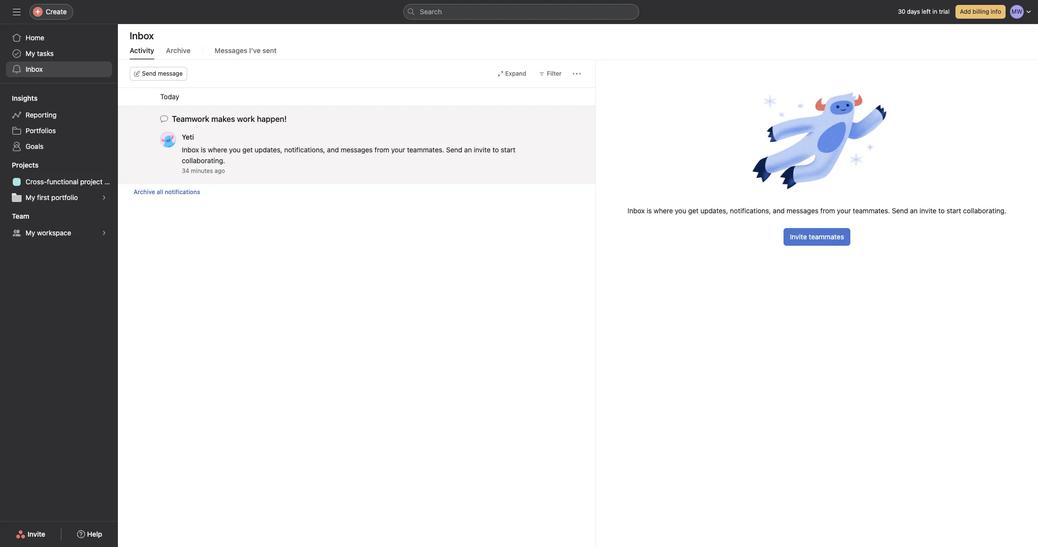 Task type: locate. For each thing, give the bounding box(es) containing it.
messages up invite teammates
[[787, 206, 819, 215]]

my workspace
[[26, 229, 71, 237]]

3 my from the top
[[26, 229, 35, 237]]

filter
[[547, 70, 562, 77]]

notifications
[[165, 188, 200, 196]]

1 horizontal spatial invite
[[790, 232, 807, 241]]

0 vertical spatial send
[[142, 70, 156, 77]]

my for my tasks
[[26, 49, 35, 58]]

0 vertical spatial to
[[493, 145, 499, 154]]

archive up message
[[166, 46, 191, 55]]

0 vertical spatial teammates.
[[407, 145, 444, 154]]

0 horizontal spatial archive
[[134, 188, 155, 196]]

my inside "link"
[[26, 49, 35, 58]]

0 vertical spatial your
[[391, 145, 405, 154]]

insights
[[12, 94, 38, 102]]

to
[[493, 145, 499, 154], [939, 206, 945, 215]]

cross-functional project plan link
[[6, 174, 118, 190]]

2 vertical spatial send
[[892, 206, 909, 215]]

home link
[[6, 30, 112, 46]]

1 horizontal spatial invite
[[920, 206, 937, 215]]

0 vertical spatial notifications,
[[284, 145, 325, 154]]

0 horizontal spatial where
[[208, 145, 227, 154]]

ago
[[215, 167, 225, 174]]

messages i've sent link
[[215, 46, 277, 59]]

teamwork
[[172, 115, 209, 123]]

minutes
[[191, 167, 213, 174]]

0 horizontal spatial to
[[493, 145, 499, 154]]

0 horizontal spatial invite
[[28, 530, 45, 538]]

archive all notifications
[[134, 188, 200, 196]]

start
[[501, 145, 516, 154], [947, 206, 962, 215]]

notifications, inside yeti inbox is where you get updates, notifications, and messages from your teammates. send an invite to start collaborating. 34 minutes ago
[[284, 145, 325, 154]]

2 vertical spatial my
[[26, 229, 35, 237]]

where inside yeti inbox is where you get updates, notifications, and messages from your teammates. send an invite to start collaborating. 34 minutes ago
[[208, 145, 227, 154]]

team button
[[0, 211, 29, 221]]

1 vertical spatial where
[[654, 206, 673, 215]]

0 vertical spatial collaborating.
[[182, 156, 225, 165]]

1 horizontal spatial start
[[947, 206, 962, 215]]

your
[[391, 145, 405, 154], [837, 206, 851, 215]]

an
[[464, 145, 472, 154], [911, 206, 918, 215]]

invite
[[790, 232, 807, 241], [28, 530, 45, 538]]

reporting link
[[6, 107, 112, 123]]

0 horizontal spatial an
[[464, 145, 472, 154]]

search list box
[[403, 4, 639, 20]]

inbox inside "link"
[[26, 65, 43, 73]]

my left tasks
[[26, 49, 35, 58]]

0 vertical spatial invite
[[474, 145, 491, 154]]

global element
[[0, 24, 118, 83]]

teammates.
[[407, 145, 444, 154], [853, 206, 891, 215]]

plan
[[104, 177, 118, 186]]

inbox
[[130, 30, 154, 41], [26, 65, 43, 73], [182, 145, 199, 154], [628, 206, 645, 215]]

my down team
[[26, 229, 35, 237]]

send inside send message button
[[142, 70, 156, 77]]

0 vertical spatial invite
[[790, 232, 807, 241]]

reporting
[[26, 111, 57, 119]]

archive left all
[[134, 188, 155, 196]]

first
[[37, 193, 49, 202]]

and up archive all notifications button
[[327, 145, 339, 154]]

get
[[243, 145, 253, 154], [689, 206, 699, 215]]

0 vertical spatial archive
[[166, 46, 191, 55]]

1 horizontal spatial send
[[446, 145, 463, 154]]

0 horizontal spatial messages
[[341, 145, 373, 154]]

0 horizontal spatial teammates.
[[407, 145, 444, 154]]

1 horizontal spatial is
[[647, 206, 652, 215]]

1 horizontal spatial from
[[821, 206, 836, 215]]

2 horizontal spatial send
[[892, 206, 909, 215]]

0 vertical spatial is
[[201, 145, 206, 154]]

1 vertical spatial to
[[939, 206, 945, 215]]

cross-functional project plan
[[26, 177, 118, 186]]

archive
[[166, 46, 191, 55], [134, 188, 155, 196]]

updates,
[[255, 145, 282, 154], [701, 206, 729, 215]]

2 my from the top
[[26, 193, 35, 202]]

trial
[[940, 8, 950, 15]]

from
[[375, 145, 390, 154], [821, 206, 836, 215]]

1 vertical spatial start
[[947, 206, 962, 215]]

add billing info button
[[956, 5, 1006, 19]]

my first portfolio
[[26, 193, 78, 202]]

portfolio
[[51, 193, 78, 202]]

1 horizontal spatial archive
[[166, 46, 191, 55]]

1 vertical spatial invite
[[920, 206, 937, 215]]

updates, inside yeti inbox is where you get updates, notifications, and messages from your teammates. send an invite to start collaborating. 34 minutes ago
[[255, 145, 282, 154]]

my tasks
[[26, 49, 54, 58]]

in
[[933, 8, 938, 15]]

0 horizontal spatial you
[[229, 145, 241, 154]]

and up invite teammates 'button'
[[773, 206, 785, 215]]

0 horizontal spatial collaborating.
[[182, 156, 225, 165]]

collaborating.
[[182, 156, 225, 165], [964, 206, 1007, 215]]

my inside projects element
[[26, 193, 35, 202]]

is inside yeti inbox is where you get updates, notifications, and messages from your teammates. send an invite to start collaborating. 34 minutes ago
[[201, 145, 206, 154]]

1 horizontal spatial teammates.
[[853, 206, 891, 215]]

yeti inbox is where you get updates, notifications, and messages from your teammates. send an invite to start collaborating. 34 minutes ago
[[182, 133, 518, 174]]

0 horizontal spatial is
[[201, 145, 206, 154]]

0 vertical spatial and
[[327, 145, 339, 154]]

0 vertical spatial get
[[243, 145, 253, 154]]

0 horizontal spatial your
[[391, 145, 405, 154]]

1 vertical spatial archive
[[134, 188, 155, 196]]

1 vertical spatial invite
[[28, 530, 45, 538]]

1 horizontal spatial and
[[773, 206, 785, 215]]

1 horizontal spatial you
[[675, 206, 687, 215]]

0 vertical spatial my
[[26, 49, 35, 58]]

1 my from the top
[[26, 49, 35, 58]]

home
[[26, 33, 44, 42]]

messages inside yeti inbox is where you get updates, notifications, and messages from your teammates. send an invite to start collaborating. 34 minutes ago
[[341, 145, 373, 154]]

info
[[991, 8, 1002, 15]]

0 vertical spatial from
[[375, 145, 390, 154]]

work happen!
[[237, 115, 287, 123]]

insights element
[[0, 89, 118, 156]]

1 vertical spatial notifications,
[[730, 206, 771, 215]]

1 horizontal spatial get
[[689, 206, 699, 215]]

0 horizontal spatial invite
[[474, 145, 491, 154]]

0 vertical spatial where
[[208, 145, 227, 154]]

0 vertical spatial start
[[501, 145, 516, 154]]

0 vertical spatial messages
[[341, 145, 373, 154]]

1 vertical spatial and
[[773, 206, 785, 215]]

1 vertical spatial your
[[837, 206, 851, 215]]

invite teammates
[[790, 232, 845, 241]]

messages
[[341, 145, 373, 154], [787, 206, 819, 215]]

and inside yeti inbox is where you get updates, notifications, and messages from your teammates. send an invite to start collaborating. 34 minutes ago
[[327, 145, 339, 154]]

today
[[160, 92, 179, 101]]

create button
[[29, 4, 73, 20]]

archive inside button
[[134, 188, 155, 196]]

1 vertical spatial updates,
[[701, 206, 729, 215]]

0 horizontal spatial updates,
[[255, 145, 282, 154]]

search button
[[403, 4, 639, 20]]

and
[[327, 145, 339, 154], [773, 206, 785, 215]]

more actions image
[[573, 70, 581, 78]]

you
[[229, 145, 241, 154], [675, 206, 687, 215]]

archive for archive all notifications
[[134, 188, 155, 196]]

0 horizontal spatial notifications,
[[284, 145, 325, 154]]

send
[[142, 70, 156, 77], [446, 145, 463, 154], [892, 206, 909, 215]]

invite for invite
[[28, 530, 45, 538]]

activity
[[130, 46, 154, 55]]

to inside yeti inbox is where you get updates, notifications, and messages from your teammates. send an invite to start collaborating. 34 minutes ago
[[493, 145, 499, 154]]

0 horizontal spatial send
[[142, 70, 156, 77]]

insights button
[[0, 93, 38, 103]]

makes
[[211, 115, 235, 123]]

messages up archive all notifications button
[[341, 145, 373, 154]]

1 horizontal spatial an
[[911, 206, 918, 215]]

1 vertical spatial send
[[446, 145, 463, 154]]

goals
[[26, 142, 44, 150]]

34
[[182, 167, 189, 174]]

my inside teams element
[[26, 229, 35, 237]]

0 vertical spatial an
[[464, 145, 472, 154]]

invite
[[474, 145, 491, 154], [920, 206, 937, 215]]

0 vertical spatial you
[[229, 145, 241, 154]]

invite inside yeti inbox is where you get updates, notifications, and messages from your teammates. send an invite to start collaborating. 34 minutes ago
[[474, 145, 491, 154]]

1 vertical spatial messages
[[787, 206, 819, 215]]

notifications,
[[284, 145, 325, 154], [730, 206, 771, 215]]

1 horizontal spatial your
[[837, 206, 851, 215]]

0 horizontal spatial from
[[375, 145, 390, 154]]

1 horizontal spatial messages
[[787, 206, 819, 215]]

0 horizontal spatial start
[[501, 145, 516, 154]]

where
[[208, 145, 227, 154], [654, 206, 673, 215]]

send inside yeti inbox is where you get updates, notifications, and messages from your teammates. send an invite to start collaborating. 34 minutes ago
[[446, 145, 463, 154]]

1 vertical spatial get
[[689, 206, 699, 215]]

0 horizontal spatial and
[[327, 145, 339, 154]]

all
[[157, 188, 163, 196]]

1 vertical spatial my
[[26, 193, 35, 202]]

add
[[960, 8, 971, 15]]

left
[[922, 8, 931, 15]]

0 vertical spatial updates,
[[255, 145, 282, 154]]

invite inside 'button'
[[790, 232, 807, 241]]

inbox inside yeti inbox is where you get updates, notifications, and messages from your teammates. send an invite to start collaborating. 34 minutes ago
[[182, 145, 199, 154]]

1 horizontal spatial collaborating.
[[964, 206, 1007, 215]]

expand button
[[493, 67, 531, 81]]

collaborating. inside yeti inbox is where you get updates, notifications, and messages from your teammates. send an invite to start collaborating. 34 minutes ago
[[182, 156, 225, 165]]

my tasks link
[[6, 46, 112, 61]]

1 horizontal spatial where
[[654, 206, 673, 215]]

0 horizontal spatial get
[[243, 145, 253, 154]]

team
[[12, 212, 29, 220]]

my left first
[[26, 193, 35, 202]]

1 vertical spatial teammates.
[[853, 206, 891, 215]]

invite inside button
[[28, 530, 45, 538]]

my
[[26, 49, 35, 58], [26, 193, 35, 202], [26, 229, 35, 237]]

1 horizontal spatial updates,
[[701, 206, 729, 215]]



Task type: vqa. For each thing, say whether or not it's contained in the screenshot.
leftmost your
yes



Task type: describe. For each thing, give the bounding box(es) containing it.
help
[[87, 530, 102, 538]]

teams element
[[0, 207, 118, 243]]

portfolios
[[26, 126, 56, 135]]

functional
[[47, 177, 78, 186]]

send message
[[142, 70, 183, 77]]

activity link
[[130, 46, 154, 59]]

create
[[46, 7, 67, 16]]

goals link
[[6, 139, 112, 154]]

my for my first portfolio
[[26, 193, 35, 202]]

teammates
[[809, 232, 845, 241]]

my for my workspace
[[26, 229, 35, 237]]

1 vertical spatial from
[[821, 206, 836, 215]]

see details, my first portfolio image
[[101, 195, 107, 201]]

from inside yeti inbox is where you get updates, notifications, and messages from your teammates. send an invite to start collaborating. 34 minutes ago
[[375, 145, 390, 154]]

invite button
[[9, 525, 52, 543]]

you inside yeti inbox is where you get updates, notifications, and messages from your teammates. send an invite to start collaborating. 34 minutes ago
[[229, 145, 241, 154]]

archive link
[[166, 46, 191, 59]]

start inside yeti inbox is where you get updates, notifications, and messages from your teammates. send an invite to start collaborating. 34 minutes ago
[[501, 145, 516, 154]]

i've
[[249, 46, 261, 55]]

sent
[[263, 46, 277, 55]]

an inside yeti inbox is where you get updates, notifications, and messages from your teammates. send an invite to start collaborating. 34 minutes ago
[[464, 145, 472, 154]]

archive for archive
[[166, 46, 191, 55]]

days
[[908, 8, 921, 15]]

1 vertical spatial an
[[911, 206, 918, 215]]

your inside yeti inbox is where you get updates, notifications, and messages from your teammates. send an invite to start collaborating. 34 minutes ago
[[391, 145, 405, 154]]

my first portfolio link
[[6, 190, 112, 205]]

send message button
[[130, 67, 187, 81]]

portfolios link
[[6, 123, 112, 139]]

1 vertical spatial is
[[647, 206, 652, 215]]

inbox is where you get updates, notifications, and messages from your teammates. send an invite to start collaborating.
[[628, 206, 1007, 215]]

add billing info
[[960, 8, 1002, 15]]

1 vertical spatial you
[[675, 206, 687, 215]]

billing
[[973, 8, 990, 15]]

projects
[[12, 161, 39, 169]]

invite teammates button
[[784, 228, 851, 246]]

yeti
[[182, 133, 194, 141]]

teamwork makes work happen!
[[172, 115, 287, 123]]

inbox link
[[6, 61, 112, 77]]

projects element
[[0, 156, 118, 207]]

see details, my workspace image
[[101, 230, 107, 236]]

get inside yeti inbox is where you get updates, notifications, and messages from your teammates. send an invite to start collaborating. 34 minutes ago
[[243, 145, 253, 154]]

messages
[[215, 46, 247, 55]]

project
[[80, 177, 103, 186]]

workspace
[[37, 229, 71, 237]]

projects button
[[0, 160, 39, 170]]

1 horizontal spatial to
[[939, 206, 945, 215]]

tasks
[[37, 49, 54, 58]]

my workspace link
[[6, 225, 112, 241]]

expand
[[506, 70, 527, 77]]

1 vertical spatial collaborating.
[[964, 206, 1007, 215]]

search
[[420, 7, 442, 16]]

help button
[[71, 525, 109, 543]]

30 days left in trial
[[898, 8, 950, 15]]

cross-
[[26, 177, 47, 186]]

hide sidebar image
[[13, 8, 21, 16]]

filter button
[[535, 67, 566, 81]]

1 horizontal spatial notifications,
[[730, 206, 771, 215]]

messages i've sent
[[215, 46, 277, 55]]

archive all notifications button
[[118, 184, 596, 201]]

30
[[898, 8, 906, 15]]

invite for invite teammates
[[790, 232, 807, 241]]

teammates. inside yeti inbox is where you get updates, notifications, and messages from your teammates. send an invite to start collaborating. 34 minutes ago
[[407, 145, 444, 154]]

message
[[158, 70, 183, 77]]



